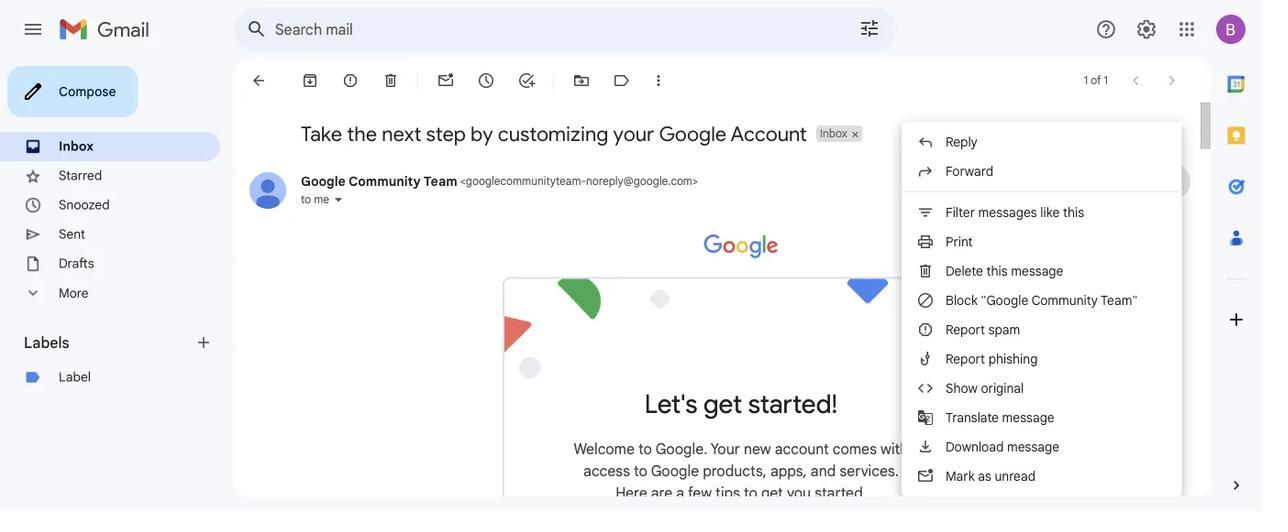Task type: describe. For each thing, give the bounding box(es) containing it.
inbox for inbox link at left top
[[59, 139, 94, 155]]

>
[[692, 175, 698, 189]]

get inside welcome to google. your new account comes with access to google products, apps, and services. here are a few tips to get
[[761, 485, 783, 503]]

starred
[[59, 168, 102, 184]]

products,
[[703, 463, 767, 481]]

a
[[676, 485, 684, 503]]

take the next step by customizing your google account
[[301, 121, 807, 147]]

forward
[[946, 163, 994, 179]]

started.
[[815, 485, 867, 503]]

print
[[946, 234, 973, 250]]

1 vertical spatial this
[[986, 263, 1008, 279]]

as
[[978, 469, 991, 485]]

google community team cell
[[301, 173, 698, 189]]

take
[[301, 121, 342, 147]]

welcome to google. your new account comes with access to google products, apps, and services. here are a few tips to get
[[574, 440, 909, 503]]

message for translate message
[[1002, 410, 1055, 426]]

access
[[584, 463, 630, 481]]

12:38 pm
[[972, 175, 1014, 189]]

compose button
[[7, 66, 138, 117]]

few
[[688, 485, 712, 503]]

are
[[651, 485, 673, 503]]

0 vertical spatial google
[[659, 121, 727, 147]]

block
[[946, 293, 978, 309]]

customizing
[[498, 121, 608, 147]]

with
[[881, 440, 909, 459]]

report spam image
[[341, 72, 360, 90]]

add to tasks image
[[517, 72, 536, 90]]

snooze image
[[477, 72, 495, 90]]

you started.
[[787, 485, 867, 503]]

report for report phishing
[[946, 351, 985, 367]]

labels navigation
[[0, 59, 235, 512]]

drafts link
[[59, 256, 94, 272]]

noreply@google.com
[[586, 175, 692, 189]]

let's get started!
[[645, 389, 838, 421]]

main menu image
[[22, 18, 44, 40]]

support image
[[1095, 18, 1117, 40]]

"google
[[981, 293, 1029, 309]]

filter messages like this
[[946, 205, 1084, 221]]

menu containing reply
[[902, 122, 1182, 497]]

0 horizontal spatial get
[[704, 389, 742, 421]]

ago)
[[1049, 175, 1071, 189]]

account
[[775, 440, 829, 459]]

snoozed
[[59, 197, 110, 213]]

google inside welcome to google. your new account comes with access to google products, apps, and services. here are a few tips to get
[[651, 463, 699, 481]]

step
[[426, 121, 466, 147]]

like
[[1040, 205, 1060, 221]]

apps,
[[770, 463, 807, 481]]

here
[[616, 485, 647, 503]]

show
[[946, 381, 978, 397]]

more
[[59, 286, 89, 302]]

started!
[[748, 389, 838, 421]]

labels
[[24, 334, 69, 352]]

inbox for inbox button
[[820, 127, 847, 141]]

advanced search options image
[[851, 10, 888, 47]]

team"
[[1101, 293, 1138, 309]]

welcome
[[574, 440, 635, 459]]

move to image
[[572, 72, 591, 90]]

filter
[[946, 205, 975, 221]]

2 1 from the left
[[1104, 74, 1108, 88]]

snoozed link
[[59, 197, 110, 213]]

sent
[[59, 227, 85, 243]]

search mail image
[[240, 13, 273, 46]]

drafts
[[59, 256, 94, 272]]

label link
[[59, 370, 91, 386]]

delete this message
[[946, 263, 1064, 279]]

0 vertical spatial message
[[1011, 263, 1064, 279]]

reply
[[946, 134, 978, 150]]

you
[[787, 485, 811, 503]]

report for report spam
[[946, 322, 985, 338]]

account
[[731, 121, 807, 147]]

in new window image
[[1150, 112, 1194, 156]]

and
[[811, 463, 836, 481]]

google community team < googlecommunityteam-noreply@google.com >
[[301, 173, 698, 189]]

sent link
[[59, 227, 85, 243]]

day
[[1028, 175, 1046, 189]]

mon, oct 16, 12:38 pm (1 day ago)
[[907, 175, 1071, 189]]

unread
[[995, 469, 1036, 485]]

more image
[[649, 72, 668, 90]]

compose
[[59, 83, 116, 100]]

to left 'google.'
[[639, 440, 652, 459]]

show details image
[[333, 194, 344, 205]]



Task type: locate. For each thing, give the bounding box(es) containing it.
team
[[424, 173, 457, 189]]

report
[[946, 322, 985, 338], [946, 351, 985, 367]]

download message
[[946, 439, 1060, 455]]

archive image
[[301, 72, 319, 90]]

mon, oct 16, 12:38 pm (1 day ago) cell
[[907, 172, 1071, 191]]

gmail image
[[59, 11, 159, 48]]

your
[[613, 121, 654, 147]]

2 vertical spatial google
[[651, 463, 699, 481]]

inbox inside "labels" navigation
[[59, 139, 94, 155]]

tips
[[716, 485, 740, 503]]

report phishing
[[946, 351, 1038, 367]]

1 vertical spatial report
[[946, 351, 985, 367]]

message up download message
[[1002, 410, 1055, 426]]

starred link
[[59, 168, 102, 184]]

settings image
[[1136, 18, 1158, 40]]

to
[[301, 193, 311, 207], [639, 440, 652, 459], [634, 463, 647, 481], [744, 485, 758, 503]]

message
[[1011, 263, 1064, 279], [1002, 410, 1055, 426], [1007, 439, 1060, 455]]

0 vertical spatial this
[[1063, 205, 1084, 221]]

message for download message
[[1007, 439, 1060, 455]]

tab list
[[1211, 59, 1262, 446]]

messages
[[978, 205, 1037, 221]]

show original
[[946, 381, 1024, 397]]

more button
[[0, 279, 220, 308]]

1 vertical spatial community
[[1032, 293, 1098, 309]]

1 vertical spatial google
[[301, 173, 346, 189]]

by
[[471, 121, 493, 147]]

1 horizontal spatial inbox
[[820, 127, 847, 141]]

0 horizontal spatial community
[[349, 173, 421, 189]]

get up your
[[704, 389, 742, 421]]

1 horizontal spatial 1
[[1104, 74, 1108, 88]]

inbox link
[[59, 139, 94, 155]]

inbox inside inbox button
[[820, 127, 847, 141]]

1 left of at right
[[1084, 74, 1088, 88]]

labels heading
[[24, 334, 194, 352]]

1 vertical spatial get
[[761, 485, 783, 503]]

1 right of at right
[[1104, 74, 1108, 88]]

next
[[382, 121, 421, 147]]

spam
[[989, 322, 1020, 338]]

to right tips
[[744, 485, 758, 503]]

labels image
[[613, 72, 631, 90]]

0 vertical spatial community
[[349, 173, 421, 189]]

0 horizontal spatial this
[[986, 263, 1008, 279]]

None search field
[[235, 7, 895, 51]]

report down block
[[946, 322, 985, 338]]

this up "google
[[986, 263, 1008, 279]]

this
[[1063, 205, 1084, 221], [986, 263, 1008, 279]]

google up me
[[301, 173, 346, 189]]

message up block "google community team"
[[1011, 263, 1064, 279]]

oct
[[935, 175, 953, 189]]

let's
[[645, 389, 698, 421]]

download
[[946, 439, 1004, 455]]

comes
[[833, 440, 877, 459]]

community
[[349, 173, 421, 189], [1032, 293, 1098, 309]]

original
[[981, 381, 1024, 397]]

1 horizontal spatial community
[[1032, 293, 1098, 309]]

1 1 from the left
[[1084, 74, 1088, 88]]

your
[[711, 440, 740, 459]]

report up show
[[946, 351, 985, 367]]

mon,
[[907, 175, 932, 189]]

1 of 1
[[1084, 74, 1108, 88]]

0 vertical spatial report
[[946, 322, 985, 338]]

block "google community team"
[[946, 293, 1138, 309]]

(1
[[1017, 175, 1025, 189]]

menu
[[902, 122, 1182, 497]]

1 horizontal spatial get
[[761, 485, 783, 503]]

inbox right account
[[820, 127, 847, 141]]

the
[[347, 121, 377, 147]]

to me
[[301, 193, 329, 207]]

new
[[744, 440, 771, 459]]

print all image
[[1117, 112, 1161, 156]]

to up the here
[[634, 463, 647, 481]]

me
[[314, 193, 329, 207]]

mark
[[946, 469, 975, 485]]

1 horizontal spatial this
[[1063, 205, 1084, 221]]

1 report from the top
[[946, 322, 985, 338]]

phishing
[[989, 351, 1038, 367]]

<
[[460, 175, 466, 189]]

google
[[659, 121, 727, 147], [301, 173, 346, 189], [651, 463, 699, 481]]

Search mail text field
[[275, 20, 807, 39]]

delete image
[[382, 72, 400, 90]]

inbox
[[820, 127, 847, 141], [59, 139, 94, 155]]

googlecommunityteam-
[[466, 175, 586, 189]]

inbox button
[[816, 126, 849, 142]]

translate message
[[946, 410, 1055, 426]]

16,
[[956, 175, 969, 189]]

inbox up starred link
[[59, 139, 94, 155]]

community down next on the top
[[349, 173, 421, 189]]

mark as unread
[[946, 469, 1036, 485]]

translate
[[946, 410, 999, 426]]

message up unread
[[1007, 439, 1060, 455]]

report spam
[[946, 322, 1020, 338]]

2 vertical spatial message
[[1007, 439, 1060, 455]]

community left team"
[[1032, 293, 1098, 309]]

0 horizontal spatial inbox
[[59, 139, 94, 155]]

to left me
[[301, 193, 311, 207]]

back to inbox image
[[250, 72, 268, 90]]

delete
[[946, 263, 983, 279]]

google up the a
[[651, 463, 699, 481]]

1 vertical spatial message
[[1002, 410, 1055, 426]]

label
[[59, 370, 91, 386]]

0 vertical spatial get
[[704, 389, 742, 421]]

google up >
[[659, 121, 727, 147]]

of
[[1091, 74, 1101, 88]]

1
[[1084, 74, 1088, 88], [1104, 74, 1108, 88]]

get left you
[[761, 485, 783, 503]]

0 horizontal spatial 1
[[1084, 74, 1088, 88]]

2 report from the top
[[946, 351, 985, 367]]

google.
[[656, 440, 708, 459]]

get
[[704, 389, 742, 421], [761, 485, 783, 503]]

this right like
[[1063, 205, 1084, 221]]

services.
[[840, 463, 899, 481]]



Task type: vqa. For each thing, say whether or not it's contained in the screenshot.
get
yes



